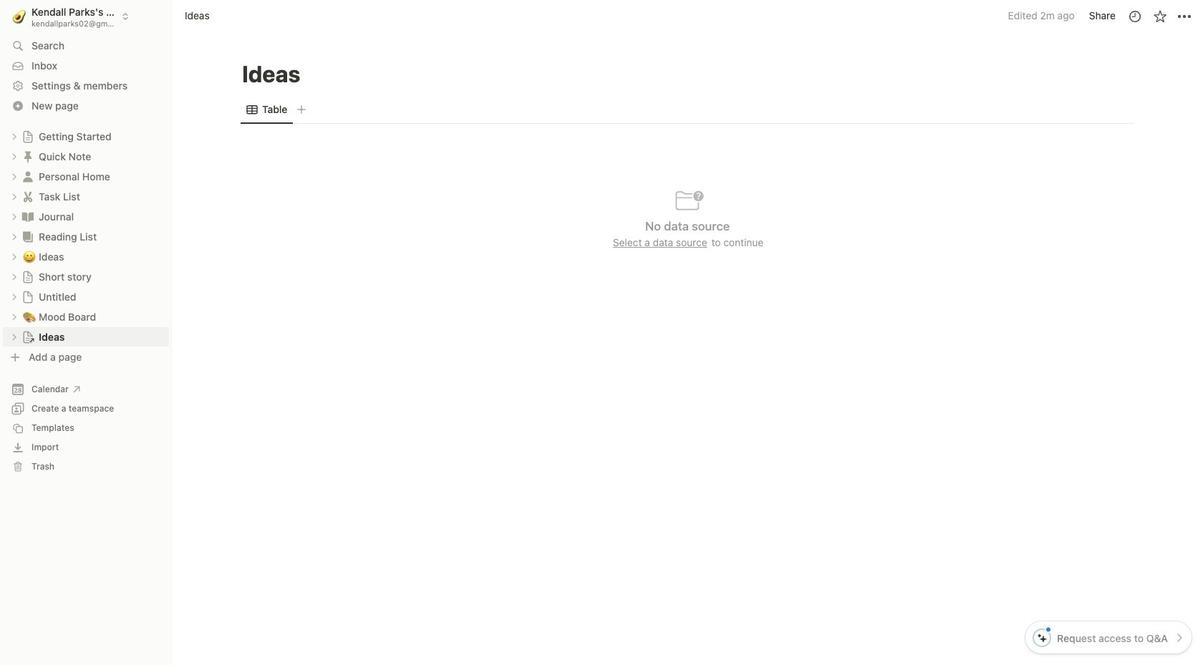 Task type: locate. For each thing, give the bounding box(es) containing it.
open image
[[10, 192, 19, 201], [10, 212, 19, 221], [10, 253, 19, 261], [10, 273, 19, 281], [10, 293, 19, 301], [10, 313, 19, 321], [10, 333, 19, 341]]

updates image
[[1128, 9, 1142, 23]]

6 open image from the top
[[10, 313, 19, 321]]

4 open image from the top
[[10, 232, 19, 241]]

tab
[[241, 100, 293, 120]]

2 open image from the top
[[10, 152, 19, 161]]

1 open image from the top
[[10, 132, 19, 141]]

tab list
[[241, 96, 1135, 124]]

3 open image from the top
[[10, 253, 19, 261]]

5 open image from the top
[[10, 293, 19, 301]]

open image
[[10, 132, 19, 141], [10, 152, 19, 161], [10, 172, 19, 181], [10, 232, 19, 241]]

2 open image from the top
[[10, 212, 19, 221]]

change page icon image
[[21, 130, 34, 143], [21, 149, 35, 164], [21, 169, 35, 184], [21, 190, 35, 204], [21, 210, 35, 224], [21, 230, 35, 244], [21, 270, 34, 283], [21, 291, 34, 303], [21, 331, 34, 344]]

😀 image
[[23, 248, 36, 265]]



Task type: vqa. For each thing, say whether or not it's contained in the screenshot.
🍗 icon
no



Task type: describe. For each thing, give the bounding box(es) containing it.
3 open image from the top
[[10, 172, 19, 181]]

1 open image from the top
[[10, 192, 19, 201]]

7 open image from the top
[[10, 333, 19, 341]]

4 open image from the top
[[10, 273, 19, 281]]

favorite image
[[1153, 9, 1167, 23]]

🥑 image
[[12, 7, 26, 25]]

🎨 image
[[23, 308, 36, 325]]



